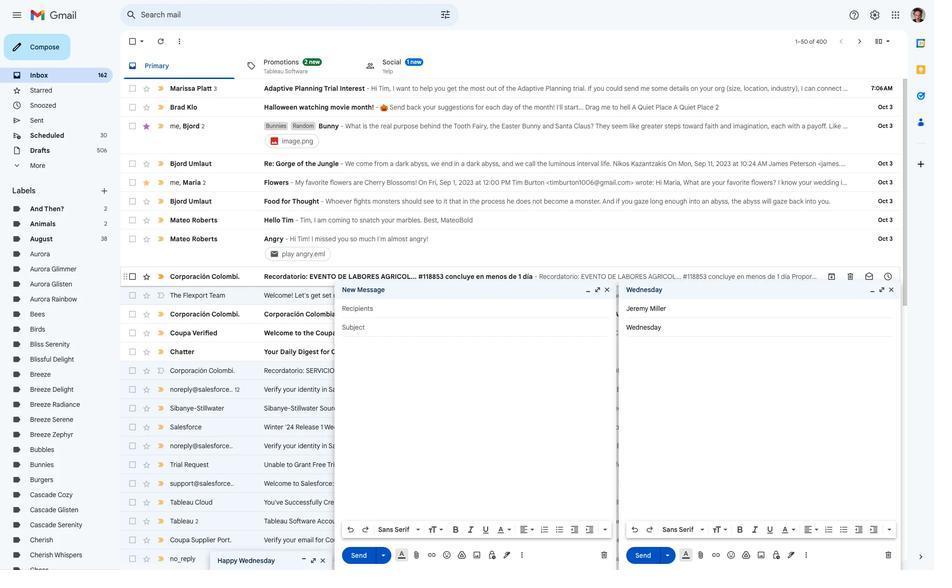 Task type: describe. For each thing, give the bounding box(es) containing it.
we left call
[[516, 159, 524, 168]]

0 horizontal spatial can
[[805, 84, 816, 93]]

bold ‪(⌘b)‬ image for underline ‪(⌘u)‬ image italic ‪(⌘i)‬ icon
[[451, 525, 461, 534]]

2 verify your identity in salesforce from the top
[[264, 442, 361, 450]]

port.
[[218, 536, 232, 544]]

0 vertical spatial on
[[691, 84, 699, 93]]

a left the business
[[432, 460, 435, 469]]

1 vertical spatial proporcionado
[[761, 366, 805, 375]]

rainbow
[[52, 295, 77, 303]]

august
[[30, 235, 53, 243]]

1 horizontal spatial back
[[748, 517, 763, 525]]

i right industry),
[[802, 84, 804, 93]]

1 vertical spatial click
[[515, 479, 529, 488]]

and right "platform"
[[545, 329, 556, 337]]

colombi. for recordatorio: servicios de labores de c... #118717 concluye en menos de 1 día
[[209, 366, 235, 375]]

0 horizontal spatial abyss,
[[411, 159, 430, 168]]

from up s4
[[475, 385, 489, 394]]

1 horizontal spatial verify
[[647, 536, 664, 544]]

colombian
[[906, 366, 935, 375]]

1 verify your identity in salesforce from the top
[[264, 385, 361, 394]]

you for 18th row from the top of the page
[[367, 442, 378, 450]]

labores for recordatorio: servicios de labores de c... #118717 concluye en menos de 1 día proporcionado por coupa software corporación colombian
[[601, 366, 630, 375]]

33 ‌ from the left
[[681, 460, 681, 469]]

tim right me on the bottom
[[519, 348, 530, 356]]

1 horizontal spatial evento
[[513, 310, 540, 318]]

2 cmwg@force.com from the top
[[837, 442, 891, 450]]

it
[[444, 197, 448, 206]]

coupa up the asked
[[796, 329, 815, 337]]

this left url:
[[741, 479, 752, 488]]

<james.peterson1902@gmail.com>
[[819, 159, 922, 168]]

2 information from the left
[[589, 423, 623, 431]]

be
[[630, 554, 638, 563]]

1 horizontal spatial #118853
[[630, 310, 655, 318]]

0 vertical spatial bjord
[[183, 122, 200, 130]]

especially
[[807, 554, 836, 563]]

trial
[[597, 460, 608, 469]]

business
[[437, 460, 463, 469]]

app for tenth row from the bottom of the page
[[530, 385, 542, 394]]

my
[[296, 178, 304, 187]]

1 horizontal spatial account
[[638, 479, 662, 488]]

0 vertical spatial come
[[356, 159, 373, 168]]

row containing salesforce
[[120, 418, 935, 436]]

username: for 18th row from the top of the page
[[756, 442, 788, 450]]

3 for 20th row from the bottom of the page
[[890, 179, 894, 186]]

undo ‪(⌘z)‬ image for redo ‪(⌘y)‬ icon
[[631, 525, 640, 534]]

this right is
[[843, 348, 854, 356]]

0 vertical spatial proporcionado
[[793, 272, 837, 281]]

that for 18th row from the top of the page
[[544, 442, 556, 450]]

1 horizontal spatial if
[[723, 536, 727, 544]]

wrote:
[[636, 178, 655, 187]]

38 ‌ from the left
[[690, 460, 690, 469]]

support image
[[849, 9, 861, 21]]

italic ‪(⌘i)‬ image for underline ‪(⌘u)‬ image
[[467, 525, 476, 534]]

verify up created
[[336, 479, 353, 488]]

underline ‪(⌘u)‬ image
[[766, 525, 776, 535]]

day.
[[486, 348, 498, 356]]

like
[[630, 122, 640, 130]]

a left 'post.'
[[576, 348, 579, 356]]

2 are from the left
[[701, 178, 711, 187]]

me right drag
[[602, 103, 611, 111]]

1 vertical spatial can
[[833, 536, 844, 544]]

more formatting options image
[[601, 525, 610, 534]]

2 agricol... from the left
[[649, 272, 682, 281]]

exercises.
[[897, 122, 927, 130]]

1 you recently logged in to salesforce from a browser or app that we don't recognize. browser: chrome operating system: mac osx username: timburton1006-cmwg@force.com to ensure your from the top
[[367, 385, 935, 394]]

software for tableau software
[[285, 67, 308, 75]]

27 ‌ from the left
[[671, 460, 671, 469]]

cherish for cherish link
[[30, 536, 53, 544]]

2 recently from the top
[[379, 442, 404, 450]]

search mail image
[[123, 7, 140, 24]]

everywhere.
[[409, 291, 446, 300]]

merchants
[[676, 291, 708, 300]]

row containing sibanye-stillwater
[[120, 399, 901, 418]]

your up attach files icon
[[416, 536, 429, 544]]

1 vertical spatial please
[[373, 460, 393, 469]]

15 ‌ from the left
[[651, 460, 651, 469]]

sans for sans serif option in wednesday dialog
[[663, 525, 678, 534]]

to up the asked
[[776, 329, 782, 337]]

burton down call
[[525, 178, 545, 187]]

10:24
[[741, 159, 757, 168]]

formatting options toolbar for toggle confidential mode image at the right bottom
[[342, 521, 612, 538]]

is left "next"
[[842, 178, 846, 187]]

part
[[590, 517, 602, 525]]

pop out image for wednesday close image
[[879, 286, 887, 293]]

55 ‌ from the left
[[718, 460, 718, 469]]

underline ‪(⌘u)‬ image
[[482, 525, 491, 535]]

1 into from the left
[[690, 197, 701, 206]]

0 horizontal spatial get
[[311, 291, 321, 300]]

supplier down 'investigación'
[[338, 329, 365, 337]]

up for catch
[[402, 348, 410, 356]]

a up blossoms!
[[390, 159, 394, 168]]

minimize image for wednesday
[[870, 286, 877, 293]]

row containing no_reply
[[120, 549, 935, 568]]

coming
[[329, 216, 351, 224]]

make
[[764, 536, 780, 544]]

below
[[531, 479, 549, 488]]

for right food
[[282, 197, 291, 206]]

row containing tableau
[[120, 512, 935, 531]]

0 horizontal spatial #118853
[[419, 272, 444, 281]]

of right 50
[[810, 38, 815, 45]]

bulleted list ‪(⌘⇧8)‬ image for indent less ‪(⌘[)‬ image related to more formatting options icon
[[840, 525, 849, 534]]

0 horizontal spatial our
[[557, 291, 567, 300]]

tim right "share!﻿"
[[748, 348, 759, 356]]

italic ‪(⌘i)‬ image for underline ‪(⌘u)‬ icon
[[751, 525, 760, 534]]

1 horizontal spatial should
[[587, 554, 607, 563]]

advantage
[[530, 460, 562, 469]]

breeze delight
[[30, 385, 74, 394]]

1 notification from the left
[[343, 423, 377, 431]]

2 horizontal spatial get
[[447, 84, 457, 93]]

1 vertical spatial each
[[772, 122, 787, 130]]

me right send
[[641, 84, 650, 93]]

re: gorge of the jungle - we come from a dark abyss, we end in a dark abyss, and we call the luminous interval life. nikos kazantzakis on mon, sep 11, 2023 at 10:24 am james peterson <james.peterson1902@gmail.com> wrot
[[264, 159, 935, 168]]

1 vertical spatial have
[[553, 517, 567, 525]]

1 for from the left
[[394, 554, 406, 563]]

toggle confidential mode image
[[772, 550, 782, 560]]

0 vertical spatial we
[[345, 159, 355, 168]]

this right make
[[781, 536, 792, 544]]

1 vertical spatial wednesday
[[239, 556, 275, 565]]

43 ‌ from the left
[[698, 460, 698, 469]]

cascade for cascade cozy
[[30, 491, 56, 499]]

2023 right © at the bottom right of the page
[[541, 498, 556, 507]]

to right delighted
[[545, 517, 551, 525]]

created
[[725, 554, 748, 563]]

2023 right 11,
[[717, 159, 732, 168]]

to left view
[[646, 329, 652, 337]]

15 row from the top
[[120, 380, 935, 399]]

mateo for eighth row
[[170, 235, 190, 243]]

toggle confidential mode image
[[488, 550, 497, 560]]

is
[[836, 348, 841, 356]]

the left right on the top of the page
[[864, 84, 874, 93]]

long
[[651, 197, 664, 206]]

your up rewarded
[[665, 536, 679, 544]]

starred link
[[30, 86, 52, 95]]

verify up unable
[[264, 442, 282, 450]]

1 vertical spatial tim!
[[518, 554, 530, 563]]

pop out image
[[310, 557, 317, 564]]

tableau for tableau software account activation - thank you for registering with tableau. we're delighted to have you as part of the tableau community and hope you'll come back often to benefit from our forums, training videos, user gr
[[264, 517, 288, 525]]

1 horizontal spatial community
[[648, 517, 681, 525]]

region
[[436, 404, 457, 412]]

breeze radiance link
[[30, 400, 80, 409]]

klo
[[187, 103, 197, 111]]

0 vertical spatial account.
[[587, 329, 613, 337]]

the left abyss
[[732, 197, 742, 206]]

welcome! let's get set up. - ship anywhere. sell everywhere. grow faster. hello there! welcome to our community of thousands of leading merchants who have experienced an average sales lift
[[264, 291, 838, 300]]

start...
[[565, 103, 584, 111]]

redo ‪(⌘y)‬ image
[[361, 525, 371, 534]]

0 vertical spatial hello
[[264, 216, 281, 224]]

your up shared
[[558, 329, 571, 337]]

0 vertical spatial an
[[703, 197, 710, 206]]

me , bjord 2
[[170, 122, 205, 130]]

the left security
[[551, 536, 561, 544]]

2 perks from the left
[[761, 554, 778, 563]]

1 vertical spatial hello
[[485, 291, 500, 300]]

concluye down activity
[[427, 366, 453, 375]]

stillwater for sibanye-stillwater
[[197, 404, 224, 412]]

19 ‌ from the left
[[657, 460, 657, 469]]

here
[[631, 329, 644, 337]]

aurora for aurora link
[[30, 250, 50, 258]]

2 favorite from the left
[[728, 178, 750, 187]]

12:00
[[483, 178, 500, 187]]

1 vertical spatial tim,
[[300, 216, 313, 224]]

numbered list ‪(⌘⇧7)‬ image for bulleted list ‪(⌘⇧8)‬ "image" in the wednesday dialog
[[825, 525, 834, 534]]

and left call
[[503, 159, 514, 168]]

1 vertical spatial colombiana
[[306, 310, 344, 318]]

1 vertical spatial colombi.
[[212, 310, 240, 318]]

app for 18th row from the top of the page
[[530, 442, 542, 450]]

indent more ‪(⌘])‬ image for indent less ‪(⌘[)‬ image related to more formatting options image
[[586, 525, 595, 534]]

that's
[[682, 554, 699, 563]]

0 vertical spatial oct 2
[[880, 292, 894, 299]]

enough
[[665, 197, 688, 206]]

recordatorio: servicios de labores de c... #118717 concluye en menos de 1 día
[[264, 366, 508, 375]]

1 bunny from the left
[[319, 122, 339, 130]]

redo ‪(⌘y)‬ image
[[646, 525, 655, 534]]

2 place from the left
[[698, 103, 714, 111]]

recordatorio: servicios de labores de c... #118717 concluye en menos de 1 día proporcionado por coupa software corporación colombian
[[515, 366, 935, 375]]

39 ‌ from the left
[[691, 460, 691, 469]]

with left payoff.
[[788, 122, 801, 130]]

a left good
[[855, 348, 859, 356]]

0 vertical spatial on
[[669, 159, 677, 168]]

concluye up the grow
[[446, 272, 475, 281]]

request,
[[794, 536, 819, 544]]

2 ‌ from the left
[[629, 460, 629, 469]]

0 horizontal spatial account
[[317, 517, 342, 525]]

settings image
[[870, 9, 881, 21]]

53 ‌ from the left
[[715, 460, 715, 469]]

0 horizontal spatial por
[[806, 366, 817, 375]]

2 horizontal spatial back
[[790, 197, 804, 206]]

1 favorite from the left
[[306, 178, 329, 187]]

25 ‌ from the left
[[668, 460, 668, 469]]

don't for 18th row from the top of the page
[[568, 442, 583, 450]]

2 notification from the left
[[788, 423, 822, 431]]

and left hope
[[683, 517, 694, 525]]

1 gaze from the left
[[635, 197, 649, 206]]

you're
[[382, 498, 400, 507]]

bjord umlaut for re: gorge of the jungle - we come from a dark abyss, we end in a dark abyss, and we call the luminous interval life. nikos kazantzakis on mon, sep 11, 2023 at 10:24 am james peterson <james.peterson1902@gmail.com> wrot
[[170, 159, 212, 168]]

a up journey
[[491, 385, 495, 394]]

1 horizontal spatial abyss,
[[482, 159, 501, 168]]

44 ‌ from the left
[[700, 460, 700, 469]]

29 ‌ from the left
[[674, 460, 674, 469]]

11 row from the top
[[120, 305, 901, 324]]

3 for 22th row from the bottom
[[890, 122, 894, 129]]

bjord umlaut for food for thought - whoever fights monsters should see to it that in the process he does not become a monster. and if you gaze long enough into an abyss, the abyss will gaze back into you.
[[170, 197, 212, 206]]

maria,
[[664, 178, 683, 187]]

bees
[[30, 310, 45, 318]]

interest
[[340, 84, 365, 93]]

to left snatch on the top
[[352, 216, 358, 224]]

2 email. from the left
[[879, 536, 896, 544]]

0 vertical spatial that
[[450, 197, 462, 206]]

1 horizontal spatial out
[[487, 84, 497, 93]]

tableau down the rights
[[623, 517, 647, 525]]

50 ‌ from the left
[[710, 460, 710, 469]]

welcome for welcome to salesforce: verify your account
[[264, 479, 292, 488]]

2 dark from the left
[[467, 159, 480, 168]]

your left account
[[355, 479, 368, 488]]

row containing coupa supplier port.
[[120, 531, 935, 549]]

your left 'account!'
[[301, 554, 314, 563]]

0 horizontal spatial on
[[419, 178, 428, 187]]

hi left catch
[[362, 348, 368, 356]]

0 vertical spatial each
[[486, 103, 501, 111]]

1 vertical spatial we
[[532, 554, 541, 563]]

2 horizontal spatial evento
[[582, 272, 607, 281]]

promotions
[[264, 58, 299, 66]]

1 request from the left
[[184, 460, 209, 469]]

why
[[701, 554, 713, 563]]

as
[[864, 329, 871, 337]]

verify up the rights
[[619, 479, 636, 488]]

we up sibanye-stillwater sourcing event - sibanye-stillwater sa region sap s4 journey #154927 has been changed link
[[557, 385, 566, 394]]

cascade serenity link
[[30, 521, 82, 529]]

send button for more send options image corresponding to sans serif option in wednesday dialog
[[627, 547, 661, 564]]

burton down "platform"
[[531, 348, 552, 356]]

1 important from the left
[[384, 423, 413, 431]]

0 vertical spatial not
[[533, 197, 543, 206]]

become
[[544, 197, 569, 206]]

bjord for re: gorge of the jungle
[[170, 159, 187, 168]]

14 ‌ from the left
[[649, 460, 649, 469]]

22 ‌ from the left
[[663, 460, 663, 469]]

1 horizontal spatial an
[[779, 291, 786, 300]]

sep up more formatting options icon
[[876, 517, 886, 524]]

hi inside cell
[[290, 235, 296, 243]]

numbered list ‪(⌘⇧7)‬ image for bulleted list ‪(⌘⇧8)‬ "image" inside "dialog"
[[540, 525, 550, 534]]

sans serif for sans serif option in wednesday dialog
[[663, 525, 694, 534]]

de up sourcing at the left bottom
[[340, 366, 349, 375]]

24 ‌ from the left
[[666, 460, 666, 469]]

noreply@salesforce.. for noreply@salesforce.. 12
[[170, 385, 233, 393]]

3 ‌ from the left
[[631, 460, 631, 469]]

1 browser: from the top
[[617, 385, 644, 394]]

1 vertical spatial most
[[456, 329, 471, 337]]

1 instance from the left
[[531, 423, 556, 431]]

your up behind
[[423, 103, 437, 111]]

recordatorio: up welcome! let's get set up. - ship anywhere. sell everywhere. grow faster. hello there! welcome to our community of thousands of leading merchants who have experienced an average sales lift
[[540, 272, 580, 281]]

experienced
[[740, 291, 777, 300]]

below
[[525, 536, 543, 544]]

1 information from the left
[[415, 423, 449, 431]]

noreply@salesforce.. 12
[[170, 385, 240, 393]]

2 into from the left
[[806, 197, 817, 206]]

2 winter from the left
[[836, 423, 856, 431]]

9 row from the top
[[120, 267, 935, 286]]

0 horizontal spatial evento
[[310, 272, 336, 281]]

faith
[[706, 122, 719, 130]]

12 ‌ from the left
[[646, 460, 646, 469]]

colombi. for recordatorio: evento de labores agricol... #118853 concluye en menos de 1 día
[[212, 272, 240, 281]]

18 ‌ from the left
[[656, 460, 656, 469]]

2 horizontal spatial our
[[828, 517, 838, 525]]

monsters
[[373, 197, 400, 206]]

2 instance from the left
[[705, 423, 730, 431]]

6 ‌ from the left
[[636, 460, 636, 469]]

1 chatter from the left
[[170, 348, 195, 356]]

serenity for bliss serenity
[[45, 340, 70, 348]]

identity for 18th row from the top of the page
[[298, 442, 321, 450]]

to left the hell at the right top
[[613, 103, 619, 111]]

2 horizontal spatial abyss,
[[712, 197, 730, 206]]

mac for tenth row from the bottom of the page
[[727, 385, 740, 394]]

concluye up who on the right of the page
[[709, 272, 736, 281]]

56 ‌ from the left
[[720, 460, 720, 469]]

41 ‌ from the left
[[695, 460, 695, 469]]

the right created
[[750, 554, 759, 563]]

in up sourcing at the left bottom
[[322, 385, 327, 394]]

to left me on the bottom
[[500, 348, 507, 356]]

aurora rainbow
[[30, 295, 77, 303]]

industry),
[[772, 84, 800, 93]]

2 browser: from the top
[[617, 442, 644, 450]]

burgers link
[[30, 475, 53, 484]]

0 horizontal spatial if
[[588, 84, 592, 93]]

older image
[[856, 37, 865, 46]]

me down the brad
[[170, 122, 179, 130]]

2 for from the left
[[446, 554, 458, 563]]

9 ‌ from the left
[[641, 460, 641, 469]]

a left payoff.
[[803, 122, 806, 130]]

from up cherry
[[375, 159, 389, 168]]

, for bjord
[[179, 122, 181, 130]]

close image for happy wednesday
[[319, 557, 327, 564]]

the up the digest
[[303, 329, 314, 337]]

1 horizontal spatial por
[[838, 272, 849, 281]]

sep 25
[[876, 555, 894, 562]]

1 vertical spatial software
[[839, 366, 866, 375]]

insert link ‪(⌘k)‬ image
[[428, 550, 437, 560]]

tableau for tableau software
[[264, 67, 284, 75]]

mac for 18th row from the top of the page
[[727, 442, 740, 450]]

5 ‌ from the left
[[634, 460, 634, 469]]

ship
[[349, 291, 363, 300]]

52 ‌ from the left
[[713, 460, 713, 469]]

insert link ‪(⌘k)‬ image
[[712, 550, 721, 560]]

336352
[[700, 536, 721, 544]]

2 horizontal spatial at
[[907, 84, 913, 93]]

1 place from the left
[[656, 103, 673, 111]]

please sign up with a business email address to take advantage of our free trial offer. ‌ ‌ ‌ ‌ ‌ ‌ ‌ ‌ ‌ ‌ ‌ ‌ ‌ ‌ ‌ ‌ ‌ ‌ ‌ ‌ ‌ ‌ ‌ ‌ ‌ ‌ ‌ ‌ ‌ ‌ ‌ ‌ ‌ ‌ ‌ ‌ ‌ ‌ ‌ ‌ ‌ ‌ ‌ ‌ ‌ ‌ ‌ ‌ ‌ ‌ ‌ ‌ ‌ ‌ ‌ ‌ ‌
[[373, 460, 722, 469]]

1 vertical spatial account.
[[592, 479, 618, 488]]

1 email. from the left
[[680, 536, 698, 544]]

minimize image for happy wednesday
[[301, 557, 308, 564]]

1 month! from the left
[[352, 103, 374, 111]]

payoff.
[[808, 122, 828, 130]]

your daily digest for chatter
[[264, 348, 356, 356]]

2 inside tab
[[305, 58, 308, 65]]

new for social
[[411, 58, 422, 65]]

subject field for close icon
[[342, 323, 610, 332]]

they
[[596, 122, 611, 130]]

gr
[[929, 517, 935, 525]]

welcome for welcome to your perks account! - thanks for signing up for peter pan perks, tim! we believe loyalty should always be rewarded and that's why we created the perks program especially for you! here are some of the
[[264, 554, 292, 563]]

from up address
[[475, 442, 489, 450]]

1 cmwg@force.com from the top
[[837, 385, 891, 394]]

31 ‌ from the left
[[678, 460, 678, 469]]

45 ‌ from the left
[[701, 460, 701, 469]]

osx for tenth row from the bottom of the page
[[742, 385, 754, 394]]

21 ‌ from the left
[[661, 460, 661, 469]]

0 vertical spatial colombiana
[[889, 272, 924, 281]]

to left help
[[413, 84, 419, 93]]

2 you've from the left
[[797, 498, 816, 507]]

7 oct 3 from the top
[[879, 235, 894, 242]]

row containing the flexport team
[[120, 286, 901, 305]]

in right the end
[[455, 159, 460, 168]]

to left the grant
[[287, 460, 293, 469]]

the left past
[[460, 348, 470, 356]]

menos up there!
[[486, 272, 507, 281]]

thanks
[[400, 479, 422, 488]]

recordatorio: for recordatorio: servicios de labores de c... #118717 concluye en menos de 1 día proporcionado por coupa software corporación colombian
[[515, 366, 555, 375]]

row containing marissa platt
[[120, 79, 935, 98]]

your down approaching at the bottom right of page
[[924, 442, 935, 450]]

3 for eighth row
[[890, 235, 894, 242]]

0 vertical spatial tim,
[[379, 84, 391, 93]]

with up collaborate
[[466, 479, 478, 488]]

marbles.
[[397, 216, 422, 224]]

1 horizontal spatial the
[[824, 423, 835, 431]]

trial.
[[574, 84, 587, 93]]

1 horizontal spatial our
[[571, 460, 581, 469]]

0 vertical spatial what
[[346, 122, 361, 130]]

1 new
[[407, 58, 422, 65]]

glimmer
[[52, 265, 77, 273]]

1 '24 from the left
[[285, 423, 294, 431]]

tableau for tableau 2
[[170, 517, 194, 525]]

email up insert link ‪(⌘k)‬ icon
[[431, 536, 447, 544]]

your right snatch on the top
[[382, 216, 395, 224]]

you right the connect
[[844, 84, 855, 93]]

1 vertical spatial out
[[473, 329, 483, 337]]

for right thanks
[[423, 479, 432, 488]]

1 vertical spatial up
[[408, 460, 416, 469]]

yelp
[[383, 67, 393, 75]]

the down evento
[[445, 329, 454, 337]]

i left missed
[[312, 235, 313, 243]]

wrot
[[924, 159, 935, 168]]

in down sa
[[428, 442, 433, 450]]

bunnies inside cell
[[266, 122, 287, 129]]

end
[[442, 159, 453, 168]]

breeze for breeze radiance
[[30, 400, 51, 409]]

insert signature image
[[787, 550, 797, 560]]

to right necessary
[[639, 536, 645, 544]]

2 vertical spatial get
[[433, 329, 443, 337]]

more send options image for sans serif option corresponding to redo ‪(⌘y)‬ image
[[379, 550, 388, 560]]

20 ‌ from the left
[[659, 460, 659, 469]]

51 ‌ from the left
[[711, 460, 711, 469]]

54 ‌ from the left
[[716, 460, 716, 469]]

2 inside me , bjord 2
[[202, 123, 205, 130]]

seattle,
[[717, 498, 740, 507]]

the right call
[[538, 159, 548, 168]]

row containing trial request
[[120, 455, 901, 474]]

toolbar inside row
[[823, 272, 898, 281]]

4 row from the top
[[120, 154, 935, 173]]

labores for recordatorio: evento de labores agricol... #118853 concluye en menos de 1 día - recordatorio: evento de labores agricol... #118853 concluye en menos de 1 día proporcionado por corporación colombiana de 
[[349, 272, 380, 281]]

sep left 11,
[[695, 159, 707, 168]]

0 horizontal spatial back
[[407, 103, 422, 111]]

labores up thousands
[[618, 272, 647, 281]]

0 horizontal spatial at
[[476, 178, 482, 187]]

and inside row
[[603, 197, 615, 206]]

for down set!
[[412, 517, 421, 525]]

2 month! from the left
[[535, 103, 555, 111]]

1 planning from the left
[[295, 84, 323, 93]]

1 horizontal spatial pm
[[695, 348, 705, 356]]

2 new
[[305, 58, 320, 65]]

for left you!
[[838, 554, 846, 563]]

0 vertical spatial click
[[614, 329, 629, 337]]

coupa up the peter
[[458, 536, 478, 544]]

others
[[440, 498, 460, 507]]

a right the asked
[[802, 348, 805, 356]]

0 vertical spatial community
[[569, 291, 602, 300]]

sibanye-stillwater sourcing event - sibanye-stillwater sa region sap s4 journey #154927 has been changed
[[264, 404, 590, 412]]

0 horizontal spatial on
[[412, 348, 419, 356]]

kazantzakis
[[632, 159, 667, 168]]

37 ‌ from the left
[[688, 460, 688, 469]]

coupa up some
[[898, 536, 917, 544]]

to left easily
[[664, 479, 671, 488]]

2 vertical spatial tim,
[[370, 348, 382, 356]]

drafts link
[[30, 146, 50, 155]]

5 row from the top
[[120, 173, 901, 192]]

me
[[509, 348, 518, 356]]

Message Body text field
[[342, 341, 610, 518]]

30
[[100, 132, 107, 139]]

aurora for aurora glisten
[[30, 280, 50, 288]]

pop out image for close icon
[[594, 286, 602, 293]]

49 ‌ from the left
[[708, 460, 708, 469]]

you left as
[[569, 517, 580, 525]]

supplier up question.
[[817, 329, 841, 337]]

you for tenth row from the bottom of the page
[[367, 385, 378, 394]]

0 horizontal spatial verify
[[558, 479, 575, 488]]

sep 28 for ignore
[[876, 536, 894, 543]]

bubbles link
[[30, 445, 54, 454]]

12
[[235, 386, 240, 393]]

send for send button in wednesday dialog
[[636, 551, 652, 559]]

1 vertical spatial at
[[733, 159, 739, 168]]

1 vertical spatial what
[[684, 178, 700, 187]]

1 recently from the top
[[379, 385, 404, 394]]

47 ‌ from the left
[[705, 460, 705, 469]]

aurora for aurora glimmer
[[30, 265, 50, 273]]

your left browser.
[[706, 329, 719, 337]]

2 important from the left
[[558, 423, 587, 431]]

0 vertical spatial should
[[402, 197, 422, 206]]

2 '24 from the left
[[857, 423, 866, 431]]

1 are from the left
[[354, 178, 363, 187]]

0 horizontal spatial pm
[[502, 178, 511, 187]]

primary
[[145, 61, 169, 70]]

insert emoji ‪(⌘⇧2)‬ image for insert link ‪(⌘k)‬ image
[[727, 550, 737, 560]]

indent less ‪(⌘[)‬ image for more formatting options image
[[570, 525, 580, 534]]

scheduled
[[30, 131, 64, 140]]

16 ‌ from the left
[[652, 460, 652, 469]]

1 vertical spatial come
[[730, 517, 747, 525]]

1 quiet from the left
[[638, 103, 655, 111]]

you!
[[848, 554, 861, 563]]

de down welcome! let's get set up. - ship anywhere. sell everywhere. grow faster. hello there! welcome to our community of thousands of leading merchants who have experienced an average sales lift
[[542, 310, 551, 318]]

to right "how"
[[425, 329, 431, 337]]

close image for wednesday
[[888, 286, 896, 293]]

system: for 18th row from the top of the page
[[702, 442, 726, 450]]

you up especially
[[820, 536, 831, 544]]

1 horizontal spatial please
[[707, 348, 726, 356]]

we're
[[497, 517, 514, 525]]

me , maria 2
[[170, 178, 206, 186]]

insert files using drive image for insert emoji ‪(⌘⇧2)‬ icon for insert link ‪(⌘k)‬ image
[[742, 550, 752, 560]]

real
[[381, 122, 392, 130]]

bliss serenity
[[30, 340, 70, 348]]



Task type: locate. For each thing, give the bounding box(es) containing it.
portal up insert signature icon
[[506, 536, 523, 544]]

corporación colombi. for recordatorio: servicios de labores de c... #118717 concluye en menos de 1 día
[[170, 366, 235, 375]]

1 bold ‪(⌘b)‬ image from the left
[[451, 525, 461, 534]]

gaze left 'long'
[[635, 197, 649, 206]]

bunny down halloween watching movie month!
[[319, 122, 339, 130]]

2 logged from the top
[[405, 442, 426, 450]]

cascade up cherish link
[[30, 521, 56, 529]]

operating down important information regarding your salesforce instance important information regarding your salesforce instance product & service notification the winter '24 release is approaching at bottom
[[671, 442, 701, 450]]

minimize image inside "dialog"
[[585, 286, 593, 293]]

dialog
[[335, 280, 617, 570]]

1 serif from the left
[[395, 525, 410, 534]]

34 ‌ from the left
[[683, 460, 683, 469]]

#118717 down 29,
[[653, 366, 675, 375]]

notification
[[343, 423, 377, 431], [788, 423, 822, 431]]

0 horizontal spatial an
[[703, 197, 710, 206]]

send button down redo ‪(⌘y)‬ icon
[[627, 547, 661, 564]]

2 more send options image from the left
[[664, 550, 673, 560]]

1 bulleted list ‪(⌘⇧8)‬ image from the left
[[555, 525, 565, 534]]

1 agricol... from the left
[[381, 272, 417, 281]]

8 ‌ from the left
[[639, 460, 639, 469]]

1 vertical spatial recently
[[379, 442, 404, 450]]

zephyr
[[53, 430, 73, 439]]

0 horizontal spatial request
[[184, 460, 209, 469]]

you recently logged in to salesforce from a browser or app that we don't recognize. browser: chrome operating system: mac osx username: timburton1006-cmwg@force.com to ensure your down hi tim, catch up on activity from the past day. to me tim burton shared a post. friday, september 29, 2023 4:54 pm please share!﻿ tim burton asked a question. is this a good mission statement?
[[367, 385, 935, 394]]

2 horizontal spatial #118853
[[683, 272, 707, 281]]

cascade down cascade cozy link
[[30, 506, 56, 514]]

26 ‌ from the left
[[669, 460, 669, 469]]

of right part
[[604, 517, 610, 525]]

verify up attach files icon
[[397, 536, 414, 544]]

25
[[887, 555, 894, 562]]

send inside "dialog"
[[351, 551, 367, 559]]

'24
[[285, 423, 294, 431], [857, 423, 866, 431]]

bold ‪(⌘b)‬ image inside "dialog"
[[451, 525, 461, 534]]

Message Body text field
[[627, 341, 894, 518]]

0 horizontal spatial have
[[553, 517, 567, 525]]

28 for ignore
[[887, 536, 894, 543]]

cell for eighth row
[[264, 234, 854, 262]]

6 row from the top
[[120, 192, 901, 211]]

hi left maria, in the top right of the page
[[656, 178, 663, 187]]

send for send back your suggestions for each day of the month! i'll start... drag me to hell a quiet place a quiet place 2
[[390, 103, 405, 111]]

1 horizontal spatial sibanye-
[[264, 404, 291, 412]]

bulleted list ‪(⌘⇧8)‬ image for indent less ‪(⌘[)‬ image related to more formatting options image
[[555, 525, 565, 534]]

28 ‌ from the left
[[673, 460, 673, 469]]

minimize image
[[585, 286, 593, 293], [870, 286, 877, 293], [301, 557, 308, 564]]

formatting options toolbar inside wednesday dialog
[[627, 521, 897, 538]]

0 vertical spatial timburton1006-
[[790, 385, 837, 394]]

or
[[522, 385, 529, 394], [522, 442, 529, 450]]

Search mail text field
[[141, 10, 414, 20]]

happy
[[218, 556, 238, 565]]

timburton1006- for 18th row from the top of the page
[[790, 442, 837, 450]]

serif for sans serif option corresponding to redo ‪(⌘y)‬ image
[[395, 525, 410, 534]]

wedding
[[814, 178, 840, 187]]

162
[[98, 71, 107, 79]]

to right there!
[[550, 291, 556, 300]]

oct 3 for hello tim
[[879, 216, 894, 223]]

send button inside wednesday dialog
[[627, 547, 661, 564]]

1 you from the top
[[367, 385, 378, 394]]

email up 4:54
[[681, 329, 697, 337]]

peterson
[[791, 159, 817, 168]]

1 horizontal spatial what
[[684, 178, 700, 187]]

1 a from the left
[[633, 103, 637, 111]]

1 horizontal spatial adaptive
[[518, 84, 544, 93]]

refresh image
[[156, 37, 166, 46]]

sep 28 for user
[[876, 517, 894, 524]]

23 ‌ from the left
[[664, 460, 664, 469]]

gaze
[[635, 197, 649, 206], [774, 197, 788, 206]]

3 stillwater from the left
[[398, 404, 425, 412]]

verify right 12
[[264, 385, 282, 394]]

1 cell from the top
[[264, 121, 927, 150]]

to down mission
[[893, 385, 900, 394]]

1 sibanye- from the left
[[170, 404, 197, 412]]

0 horizontal spatial the
[[170, 291, 182, 300]]

2 quiet from the left
[[680, 103, 696, 111]]

0 horizontal spatial dark
[[396, 159, 409, 168]]

new inside row
[[573, 329, 585, 337]]

labels navigation
[[0, 30, 120, 570]]

2 row from the top
[[120, 98, 901, 117]]

can left the connect
[[805, 84, 816, 93]]

1 horizontal spatial and
[[603, 197, 615, 206]]

indent less ‪(⌘[)‬ image for more formatting options icon
[[855, 525, 864, 534]]

3 for 7th row from the top of the page
[[890, 216, 894, 223]]

1 vertical spatial not
[[752, 536, 762, 544]]

1 ‌ from the left
[[627, 460, 627, 469]]

Subject field
[[342, 323, 610, 332], [627, 323, 894, 332]]

0 horizontal spatial information
[[415, 423, 449, 431]]

place up faith
[[698, 103, 714, 111]]

you've left successfully at the bottom of page
[[264, 498, 283, 507]]

noreply@salesforce.. up trial request
[[170, 442, 233, 450]]

that right it
[[450, 197, 462, 206]]

1 insert emoji ‪(⌘⇧2)‬ image from the left
[[443, 550, 452, 560]]

serif inside wednesday dialog
[[680, 525, 694, 534]]

undo ‪(⌘z)‬ image
[[346, 525, 356, 534], [631, 525, 640, 534]]

serene
[[52, 415, 73, 424]]

logged up sibanye-stillwater sourcing event - sibanye-stillwater sa region sap s4 journey #154927 has been changed
[[405, 385, 426, 394]]

insert files using drive image
[[458, 550, 467, 560], [742, 550, 752, 560]]

tableau for tableau cloud
[[170, 498, 194, 507]]

tab list
[[909, 30, 935, 536], [120, 53, 909, 79]]

0 horizontal spatial send
[[351, 551, 367, 559]]

software for tableau software account activation - thank you for registering with tableau. we're delighted to have you as part of the tableau community and hope you'll come back often to benefit from our forums, training videos, user gr
[[289, 517, 316, 525]]

flowers
[[264, 178, 289, 187]]

1 servicios from the left
[[306, 366, 339, 375]]

cell containing angry
[[264, 234, 854, 262]]

bjord up me , maria 2
[[170, 159, 187, 168]]

security
[[563, 536, 587, 544]]

2 timburton1006- from the top
[[790, 442, 837, 450]]

subject field down experienced
[[627, 323, 894, 332]]

2 planning from the left
[[546, 84, 572, 93]]

20 row from the top
[[120, 474, 935, 493]]

1 browser from the top
[[496, 385, 521, 394]]

tooth
[[454, 122, 471, 130]]

2023 right 29,
[[664, 348, 679, 356]]

bjord umlaut up maria
[[170, 159, 212, 168]]

0 horizontal spatial month!
[[352, 103, 374, 111]]

1 , from the top
[[179, 122, 181, 130]]

pop out image
[[594, 286, 602, 293], [879, 286, 887, 293]]

0 horizontal spatial winter
[[264, 423, 284, 431]]

3 for 4th row from the top of the page
[[890, 160, 894, 167]]

oct 3 for flowers
[[879, 179, 894, 186]]

your down 11,
[[713, 178, 726, 187]]

timburton1006- down question.
[[790, 385, 837, 394]]

formatting options toolbar for toggle confidential mode icon on the bottom of page
[[627, 521, 897, 538]]

0 vertical spatial back
[[407, 103, 422, 111]]

created
[[324, 498, 348, 507]]

formatting options toolbar inside "dialog"
[[342, 521, 612, 538]]

bulleted list ‪(⌘⇧8)‬ image
[[555, 525, 565, 534], [840, 525, 849, 534]]

row containing tableau cloud
[[120, 493, 901, 512]]

row containing brad klo
[[120, 98, 901, 117]]

product
[[732, 423, 756, 431]]

send inside row
[[390, 103, 405, 111]]

1 you've from the left
[[264, 498, 283, 507]]

attach files image
[[697, 550, 706, 560]]

0 horizontal spatial send button
[[342, 547, 376, 564]]

site
[[364, 498, 375, 507]]

more options image
[[520, 550, 525, 560], [804, 550, 810, 560]]

chrome for tenth row from the bottom of the page
[[645, 385, 669, 394]]

new inside tab
[[309, 58, 320, 65]]

2 inside tableau 2
[[196, 518, 199, 525]]

colombi. up team
[[212, 272, 240, 281]]

usernam
[[912, 479, 935, 488]]

sep down more formatting options icon
[[876, 536, 886, 543]]

1 winter from the left
[[264, 423, 284, 431]]

2 mac from the top
[[727, 442, 740, 450]]

advanced search options image
[[436, 5, 455, 24]]

to right others
[[461, 498, 467, 507]]

welcome
[[520, 291, 548, 300], [264, 329, 293, 337], [747, 329, 775, 337], [264, 479, 292, 488], [264, 554, 292, 563]]

of right the advantage at the bottom of the page
[[564, 460, 570, 469]]

0 horizontal spatial you've
[[264, 498, 283, 507]]

insert photo image left toggle confidential mode icon on the bottom of page
[[757, 550, 767, 560]]

undo ‪(⌘z)‬ image inside wednesday dialog
[[631, 525, 640, 534]]

2 adaptive from the left
[[518, 84, 544, 93]]

whispers
[[55, 551, 82, 559]]

inbox
[[30, 71, 48, 79]]

cell containing bunny
[[264, 121, 927, 150]]

mission
[[878, 348, 900, 356]]

roberts for eighth row
[[192, 235, 218, 243]]

to left pop out icon
[[293, 554, 299, 563]]

angry!
[[410, 235, 429, 243]]

and right year
[[878, 178, 889, 187]]

insert files using drive image down the did
[[742, 550, 752, 560]]

0 vertical spatial most
[[471, 84, 485, 93]]

roberts for 7th row from the top of the page
[[192, 216, 218, 224]]

breeze serene link
[[30, 415, 73, 424]]

welcome left pop out icon
[[264, 554, 292, 563]]

13 ‌ from the left
[[647, 460, 647, 469]]

sans serif for sans serif option corresponding to redo ‪(⌘y)‬ image
[[379, 525, 410, 534]]

sans inside wednesday dialog
[[663, 525, 678, 534]]

new inside tab
[[411, 58, 422, 65]]

tim, left catch
[[370, 348, 382, 356]]

day
[[503, 103, 513, 111]]

a right the end
[[462, 159, 465, 168]]

1 sep 28 from the top
[[876, 517, 894, 524]]

2 app from the top
[[530, 442, 542, 450]]

0 vertical spatial chrome
[[645, 385, 669, 394]]

2 oct 3 from the top
[[879, 122, 894, 129]]

noreply@salesforce.. for noreply@salesforce..
[[170, 442, 233, 450]]

or for tenth row from the bottom of the page
[[522, 385, 529, 394]]

menos down past
[[464, 366, 484, 375]]

august link
[[30, 235, 53, 243]]

identity down release
[[298, 442, 321, 450]]

your down successfully at the bottom of page
[[283, 536, 297, 544]]

None checkbox
[[128, 103, 137, 112], [128, 121, 137, 131], [128, 178, 137, 187], [128, 272, 137, 281], [128, 309, 137, 319], [128, 347, 137, 356], [128, 366, 137, 375], [128, 385, 137, 394], [128, 404, 137, 413], [128, 460, 137, 469], [128, 479, 137, 488], [128, 498, 137, 507], [128, 535, 137, 545], [128, 554, 137, 563], [128, 103, 137, 112], [128, 121, 137, 131], [128, 178, 137, 187], [128, 272, 137, 281], [128, 309, 137, 319], [128, 347, 137, 356], [128, 366, 137, 375], [128, 385, 137, 394], [128, 404, 137, 413], [128, 460, 137, 469], [128, 479, 137, 488], [128, 498, 137, 507], [128, 535, 137, 545], [128, 554, 137, 563]]

corporación colombi. for recordatorio: evento de labores agricol... #118853 concluye en menos de 1 día
[[170, 272, 240, 281]]

tableau inside promotions, 2 new messages, tab
[[264, 67, 284, 75]]

discard draft ‪(⌘⇧d)‬ image inside wednesday dialog
[[885, 550, 894, 560]]

https://app-
[[769, 479, 804, 488]]

recognize. for tenth row from the bottom of the page
[[585, 385, 616, 394]]

send for send button inside the "dialog"
[[351, 551, 367, 559]]

almost
[[388, 235, 408, 243]]

undo ‪(⌘z)‬ image inside "dialog"
[[346, 525, 356, 534]]

1 horizontal spatial you've
[[797, 498, 816, 507]]

steps
[[665, 122, 682, 130]]

discard draft ‪(⌘⇧d)‬ image for formatting options toolbar in wednesday dialog
[[885, 550, 894, 560]]

have right who on the right of the page
[[724, 291, 738, 300]]

app up the advantage at the bottom of the page
[[530, 442, 542, 450]]

sans serif left hope
[[663, 525, 694, 534]]

social, one new message, tab
[[358, 53, 477, 79]]

0 horizontal spatial gaze
[[635, 197, 649, 206]]

labels heading
[[12, 186, 100, 196]]

into left you.
[[806, 197, 817, 206]]

bold ‪(⌘b)‬ image
[[451, 525, 461, 534], [736, 525, 745, 534]]

service
[[764, 423, 786, 431]]

to down the grant
[[293, 479, 299, 488]]

0 horizontal spatial colombiana
[[306, 310, 344, 318]]

username:
[[756, 385, 788, 394], [756, 442, 788, 450]]

1 regarding from the left
[[451, 423, 481, 431]]

1 vertical spatial ,
[[179, 178, 181, 186]]

that for tenth row from the bottom of the page
[[544, 385, 556, 394]]

0 horizontal spatial indent less ‪(⌘[)‬ image
[[570, 525, 580, 534]]

de down 'post.'
[[591, 366, 599, 375]]

operating for 18th row from the top of the page
[[671, 442, 701, 450]]

36 ‌ from the left
[[686, 460, 686, 469]]

tim,
[[379, 84, 391, 93], [300, 216, 313, 224], [370, 348, 382, 356]]

your
[[264, 348, 279, 356], [483, 423, 496, 431], [657, 423, 670, 431], [349, 498, 363, 507]]

1 horizontal spatial formatting options toolbar
[[627, 521, 897, 538]]

i
[[393, 84, 395, 93], [802, 84, 804, 93], [779, 178, 780, 187], [314, 216, 316, 224], [312, 235, 313, 243]]

halloween watching movie month!
[[264, 103, 374, 111]]

0 vertical spatial osx
[[742, 385, 754, 394]]

0 horizontal spatial a
[[633, 103, 637, 111]]

snatch
[[360, 216, 380, 224]]

hello
[[264, 216, 281, 224], [485, 291, 500, 300]]

email
[[681, 329, 697, 337], [465, 460, 481, 469], [298, 536, 314, 544], [431, 536, 447, 544]]

1 horizontal spatial sans serif option
[[661, 525, 699, 534]]

insert photo image for insert files using drive image related to insert emoji ‪(⌘⇧2)‬ icon for insert link ‪(⌘k)‬ image
[[757, 550, 767, 560]]

2 a from the left
[[674, 103, 679, 111]]

0 vertical spatial software
[[285, 67, 308, 75]]

0 vertical spatial recently
[[379, 385, 404, 394]]

send button down redo ‪(⌘y)‬ image
[[342, 547, 376, 564]]

a right as
[[873, 329, 877, 337]]

program
[[779, 554, 805, 563]]

chrome for 18th row from the top of the page
[[645, 442, 669, 450]]

trial up movie in the left top of the page
[[324, 84, 338, 93]]

dialog containing sans serif
[[335, 280, 617, 570]]

wednesday dialog
[[619, 280, 902, 570]]

welcome right there!
[[520, 291, 548, 300]]

1 chrome from the top
[[645, 385, 669, 394]]

2 pop out image from the left
[[879, 286, 887, 293]]

tableau.
[[470, 517, 495, 525]]

0 horizontal spatial sans serif option
[[377, 525, 415, 534]]

2 cell from the top
[[264, 234, 854, 262]]

indent more ‪(⌘])‬ image
[[586, 525, 595, 534], [870, 525, 879, 534]]

close image
[[888, 286, 896, 293], [319, 557, 327, 564]]

grant
[[295, 460, 311, 469]]

coupa down question.
[[818, 366, 838, 375]]

glisten down glimmer
[[52, 280, 72, 288]]

cascade serenity
[[30, 521, 82, 529]]

the up the asked
[[784, 329, 794, 337]]

1 horizontal spatial get
[[433, 329, 443, 337]]

0 vertical spatial wednesday
[[627, 285, 663, 294]]

1 horizontal spatial bulleted list ‪(⌘⇧8)‬ image
[[840, 525, 849, 534]]

up.
[[334, 291, 343, 300]]

row
[[120, 79, 935, 98], [120, 98, 901, 117], [120, 117, 927, 154], [120, 154, 935, 173], [120, 173, 901, 192], [120, 192, 901, 211], [120, 211, 901, 230], [120, 230, 901, 267], [120, 267, 935, 286], [120, 286, 901, 305], [120, 305, 901, 324], [120, 324, 935, 342], [120, 342, 935, 361], [120, 361, 935, 380], [120, 380, 935, 399], [120, 399, 901, 418], [120, 418, 935, 436], [120, 436, 935, 455], [120, 455, 901, 474], [120, 474, 935, 493], [120, 493, 901, 512], [120, 512, 935, 531], [120, 531, 935, 549], [120, 549, 935, 568]]

servicios for recordatorio: servicios de labores de c... #118717 concluye en menos de 1 día
[[306, 366, 339, 375]]

starred
[[30, 86, 52, 95]]

1 breeze from the top
[[30, 370, 51, 379]]

attach files image
[[412, 550, 422, 560]]

2 vertical spatial software
[[289, 517, 316, 525]]

1 vertical spatial timburton1006-
[[790, 442, 837, 450]]

1 vertical spatial 28
[[887, 536, 894, 543]]

verify
[[558, 479, 575, 488], [647, 536, 664, 544]]

url:
[[753, 479, 767, 488]]

bold ‪(⌘b)‬ image inside wednesday dialog
[[736, 525, 745, 534]]

notification right service
[[788, 423, 822, 431]]

bold ‪(⌘b)‬ image for italic ‪(⌘i)‬ icon related to underline ‪(⌘u)‬ icon
[[736, 525, 745, 534]]

2 numbered list ‪(⌘⇧7)‬ image from the left
[[825, 525, 834, 534]]

labores
[[349, 272, 380, 281], [618, 272, 647, 281], [552, 310, 583, 318], [351, 366, 380, 375], [601, 366, 630, 375]]

for right the digest
[[321, 348, 330, 356]]

release
[[868, 423, 890, 431]]

subject field inside wednesday dialog
[[627, 323, 894, 332]]

1621
[[673, 498, 685, 507]]

1 osx from the top
[[742, 385, 754, 394]]

1 horizontal spatial sans serif
[[663, 525, 694, 534]]

bunnies inside labels navigation
[[30, 460, 54, 469]]

0 vertical spatial bjord umlaut
[[170, 159, 212, 168]]

main menu image
[[11, 9, 23, 21]]

to up the business
[[435, 442, 441, 450]]

discard draft ‪(⌘⇧d)‬ image for formatting options toolbar inside "dialog"
[[600, 550, 610, 560]]

oct 3
[[879, 103, 894, 111], [879, 122, 894, 129], [879, 160, 894, 167], [879, 179, 894, 186], [879, 198, 894, 205], [879, 216, 894, 223], [879, 235, 894, 242]]

snoozed
[[30, 101, 56, 110]]

sans serif inside wednesday dialog
[[663, 525, 694, 534]]

tim, left "am"
[[300, 216, 313, 224]]

0 vertical spatial cmwg@force.com
[[837, 385, 891, 394]]

formatting options toolbar down "98103"
[[627, 521, 897, 538]]

has
[[534, 404, 545, 412]]

numbered list ‪(⌘⇧7)‬ image
[[540, 525, 550, 534], [825, 525, 834, 534]]

imagination,
[[734, 122, 770, 130]]

1 vertical spatial glisten
[[58, 506, 79, 514]]

1 horizontal spatial undo ‪(⌘z)‬ image
[[631, 525, 640, 534]]

2 formatting options toolbar from the left
[[627, 521, 897, 538]]

0 horizontal spatial serif
[[395, 525, 410, 534]]

1 vertical spatial get
[[311, 291, 321, 300]]

invite
[[423, 498, 439, 507]]

2 horizontal spatial send
[[636, 551, 652, 559]]

1 sans serif from the left
[[379, 525, 410, 534]]

row containing chatter
[[120, 342, 935, 361]]

2 you from the top
[[367, 442, 378, 450]]

send button for sans serif option corresponding to redo ‪(⌘y)‬ image's more send options image
[[342, 547, 376, 564]]

of up agricolas
[[604, 291, 610, 300]]

thousands
[[612, 291, 643, 300]]

for up fairy,
[[476, 103, 484, 111]]

insert photo image inside wednesday dialog
[[757, 550, 767, 560]]

insert emoji ‪(⌘⇧2)‬ image
[[443, 550, 452, 560], [727, 550, 737, 560]]

1 roberts from the top
[[192, 216, 218, 224]]

3 sibanye- from the left
[[371, 404, 398, 412]]

8 row from the top
[[120, 230, 901, 267]]

sibanye- for sibanye-stillwater sourcing event - sibanye-stillwater sa region sap s4 journey #154927 has been changed
[[264, 404, 291, 412]]

supplier left port.
[[191, 536, 216, 544]]

past
[[471, 348, 485, 356]]

main content containing promotions
[[120, 30, 935, 570]]

toggle split pane mode image
[[875, 37, 884, 46]]

aurora down aurora glimmer
[[30, 280, 50, 288]]

sent link
[[30, 116, 44, 125]]

our left free at bottom right
[[571, 460, 581, 469]]

the left process
[[470, 197, 480, 206]]

welcome right browser.
[[747, 329, 775, 337]]

discard draft ‪(⌘⇧d)‬ image
[[600, 550, 610, 560], [885, 550, 894, 560]]

coupa supplier port.
[[170, 536, 232, 544]]

1 horizontal spatial serif
[[680, 525, 694, 534]]

favorite right my
[[306, 178, 329, 187]]

2023 right 1,
[[459, 178, 474, 187]]

1 inside social, one new message, tab
[[407, 58, 410, 65]]

2 inside me , maria 2
[[203, 179, 206, 186]]

7 ‌ from the left
[[637, 460, 637, 469]]

sans for sans serif option corresponding to redo ‪(⌘y)‬ image
[[379, 525, 394, 534]]

send button inside "dialog"
[[342, 547, 376, 564]]

2 breeze from the top
[[30, 385, 51, 394]]

we right the supplier,
[[926, 329, 935, 337]]

gorge
[[276, 159, 296, 168]]

breeze for breeze serene
[[30, 415, 51, 424]]

0 horizontal spatial numbered list ‪(⌘⇧7)‬ image
[[540, 525, 550, 534]]

0 vertical spatial roberts
[[192, 216, 218, 224]]

2 vertical spatial at
[[476, 178, 482, 187]]

pm right 12:00
[[502, 178, 511, 187]]

1 vertical spatial roberts
[[192, 235, 218, 243]]

bulleted list ‪(⌘⇧8)‬ image inside wednesday dialog
[[840, 525, 849, 534]]

glisten down cozy
[[58, 506, 79, 514]]

the up day
[[507, 84, 517, 93]]

more options image for insert signature image
[[804, 550, 810, 560]]

cascade for cascade serenity
[[30, 521, 56, 529]]

cell
[[264, 121, 927, 150], [264, 234, 854, 262]]

1 horizontal spatial favorite
[[728, 178, 750, 187]]

24 row from the top
[[120, 549, 935, 568]]

oct 2
[[880, 292, 894, 299], [879, 310, 894, 317], [879, 329, 894, 336]]

1 horizontal spatial for
[[446, 554, 458, 563]]

mateo roberts for 7th row from the top of the page
[[170, 216, 218, 224]]

operating for tenth row from the bottom of the page
[[671, 385, 701, 394]]

most
[[471, 84, 485, 93], [456, 329, 471, 337]]

2 horizontal spatial minimize image
[[870, 286, 877, 293]]

and left that's
[[669, 554, 681, 563]]

gmail image
[[30, 6, 81, 24]]

2 sans serif from the left
[[663, 525, 694, 534]]

1 horizontal spatial not
[[752, 536, 762, 544]]

3 for row containing brad klo
[[890, 103, 894, 111]]

back
[[407, 103, 422, 111], [790, 197, 804, 206], [748, 517, 763, 525]]

7 row from the top
[[120, 211, 901, 230]]

birds
[[30, 325, 45, 333]]

1 horizontal spatial on
[[691, 84, 699, 93]]

agricolas
[[585, 310, 623, 318]]

0 horizontal spatial click
[[515, 479, 529, 488]]

insert signature image
[[503, 550, 512, 560]]

serenity up blissful delight link
[[45, 340, 70, 348]]

me
[[641, 84, 650, 93], [602, 103, 611, 111], [170, 122, 179, 130], [170, 178, 179, 186]]

, for maria
[[179, 178, 181, 186]]

23 row from the top
[[120, 531, 935, 549]]

sans inside "dialog"
[[379, 525, 394, 534]]

place down some
[[656, 103, 673, 111]]

breeze for breeze zephyr
[[30, 430, 51, 439]]

wednesday inside wednesday dialog
[[627, 285, 663, 294]]

1 adaptive from the left
[[264, 84, 293, 93]]

0 horizontal spatial insert emoji ‪(⌘⇧2)‬ image
[[443, 550, 452, 560]]

None checkbox
[[128, 37, 137, 46], [128, 84, 137, 93], [128, 159, 137, 168], [128, 197, 137, 206], [128, 215, 137, 225], [128, 234, 137, 244], [128, 291, 137, 300], [128, 328, 137, 338], [128, 422, 137, 432], [128, 441, 137, 451], [128, 516, 137, 526], [128, 37, 137, 46], [128, 84, 137, 93], [128, 159, 137, 168], [128, 197, 137, 206], [128, 215, 137, 225], [128, 234, 137, 244], [128, 291, 137, 300], [128, 328, 137, 338], [128, 422, 137, 432], [128, 441, 137, 451], [128, 516, 137, 526]]

2 chatter from the left
[[331, 348, 356, 356]]

🎃 image
[[381, 104, 389, 112]]

corporación colombi.
[[170, 272, 240, 281], [170, 310, 240, 318], [170, 366, 235, 375]]

minimize image inside wednesday dialog
[[870, 286, 877, 293]]

platform
[[518, 329, 543, 337]]

portal!
[[843, 329, 862, 337]]

welcome for welcome to the coupa supplier portal - learn how to get the most out of coupa's platform and your new account. click here to view this email in your browser. welcome to the coupa supplier portal! as a valued supplier, we 
[[264, 329, 293, 337]]

information down sa
[[415, 423, 449, 431]]

11 ‌ from the left
[[644, 460, 644, 469]]

2 sibanye- from the left
[[264, 404, 291, 412]]

1 vertical spatial bjord umlaut
[[170, 197, 212, 206]]

formatting options toolbar
[[342, 521, 612, 538], [627, 521, 897, 538]]

oct 3 for halloween watching movie month!
[[879, 103, 894, 111]]

0 horizontal spatial agricol...
[[381, 272, 417, 281]]

send inside wednesday dialog
[[636, 551, 652, 559]]

no_reply
[[170, 554, 196, 563]]

please up recordatorio: servicios de labores de c... #118717 concluye en menos de 1 día proporcionado por coupa software corporación colombian
[[707, 348, 726, 356]]

2 regarding from the left
[[625, 423, 656, 431]]

cell for 22th row from the bottom
[[264, 121, 927, 150]]

0 vertical spatial mac
[[727, 385, 740, 394]]

system: for tenth row from the bottom of the page
[[702, 385, 726, 394]]

back left often
[[748, 517, 763, 525]]

0 horizontal spatial subject field
[[342, 323, 610, 332]]

2 identity from the top
[[298, 442, 321, 450]]

3 for 6th row from the top of the page
[[890, 198, 894, 205]]

regarding
[[451, 423, 481, 431], [625, 423, 656, 431]]

toolbar
[[823, 272, 898, 281]]

software inside promotions, 2 new messages, tab
[[285, 67, 308, 75]]

are
[[354, 178, 363, 187], [701, 178, 711, 187]]

1 vertical spatial serenity
[[58, 521, 82, 529]]

0 horizontal spatial hello
[[264, 216, 281, 224]]

flowers - my favorite flowers are cherry blossoms! on fri, sep 1, 2023 at 12:00 pm tim burton <timburton1006@gmail.com> wrote: hi maria, what are your favorite flowers? i know your wedding is next year and
[[264, 178, 889, 187]]

None search field
[[120, 4, 459, 26]]

0 horizontal spatial notification
[[343, 423, 377, 431]]

more options image for insert signature icon
[[520, 550, 525, 560]]

sans serif option
[[377, 525, 415, 534], [661, 525, 699, 534]]

1 horizontal spatial indent less ‪(⌘[)‬ image
[[855, 525, 864, 534]]

1 send button from the left
[[342, 547, 376, 564]]

been
[[547, 404, 562, 412]]

1 vertical spatial cherish
[[30, 551, 53, 559]]

1 operating from the top
[[671, 385, 701, 394]]

let's
[[295, 291, 309, 300]]

1 vertical spatial logged
[[405, 442, 426, 450]]

12 row from the top
[[120, 324, 935, 342]]

0 vertical spatial mateo
[[170, 216, 190, 224]]

1 horizontal spatial bunny
[[523, 122, 541, 130]]

10 ‌ from the left
[[642, 460, 642, 469]]

1 horizontal spatial c...
[[642, 366, 651, 375]]

2 osx from the top
[[742, 442, 754, 450]]

ensure for tenth row from the bottom of the page
[[902, 385, 922, 394]]

tim
[[513, 178, 523, 187], [282, 216, 294, 224], [519, 348, 530, 356], [748, 348, 759, 356]]

ensure for 18th row from the top of the page
[[902, 442, 922, 450]]

0 vertical spatial can
[[805, 84, 816, 93]]

can left ignore at the right of page
[[833, 536, 844, 544]]

osx for 18th row from the top of the page
[[742, 442, 754, 450]]

primary tab
[[120, 53, 238, 79]]

sans
[[379, 525, 394, 534], [663, 525, 678, 534]]

each left day
[[486, 103, 501, 111]]

is inside cell
[[363, 122, 368, 130]]

insert files using drive image for insert emoji ‪(⌘⇧2)‬ icon related to insert link ‪(⌘k)‬ icon
[[458, 550, 467, 560]]

new for promotions
[[309, 58, 320, 65]]

mateo for 7th row from the top of the page
[[170, 216, 190, 224]]

up for signing
[[456, 479, 464, 488]]

delight for blissful delight
[[53, 355, 74, 364]]

2 insert files using drive image from the left
[[742, 550, 752, 560]]

system: up "later,"
[[702, 442, 726, 450]]

1 vertical spatial app
[[530, 442, 542, 450]]

bjord for food for thought
[[170, 197, 187, 206]]

more image
[[175, 37, 184, 46]]

breeze delight link
[[30, 385, 74, 394]]

colombiana
[[889, 272, 924, 281], [306, 310, 344, 318]]

important
[[384, 423, 413, 431], [558, 423, 587, 431]]

bulleted list ‪(⌘⇧8)‬ image inside "dialog"
[[555, 525, 565, 534]]

0 horizontal spatial favorite
[[306, 178, 329, 187]]

0 horizontal spatial more options image
[[520, 550, 525, 560]]

2 subject field from the left
[[627, 323, 894, 332]]

0 horizontal spatial place
[[656, 103, 673, 111]]

row containing coupa verified
[[120, 324, 935, 342]]

subject field inside "dialog"
[[342, 323, 610, 332]]

breeze for breeze link
[[30, 370, 51, 379]]

2 indent less ‪(⌘[)‬ image from the left
[[855, 525, 864, 534]]

registering
[[423, 517, 455, 525]]

sans serif option inside wednesday dialog
[[661, 525, 699, 534]]

recently down recordatorio: servicios de labores de c... #118717 concluye en menos de 1 día
[[379, 385, 404, 394]]

more formatting options image
[[886, 525, 895, 534]]

the left real
[[369, 122, 379, 130]]

coupa
[[170, 329, 191, 337], [316, 329, 337, 337], [796, 329, 815, 337], [818, 366, 838, 375], [170, 536, 190, 544], [326, 536, 345, 544], [458, 536, 478, 544], [898, 536, 917, 544]]

tim! inside cell
[[298, 235, 310, 243]]

indent less ‪(⌘[)‬ image
[[570, 525, 580, 534], [855, 525, 864, 534]]

‌
[[627, 460, 627, 469], [629, 460, 629, 469], [631, 460, 631, 469], [632, 460, 632, 469], [634, 460, 634, 469], [636, 460, 636, 469], [637, 460, 637, 469], [639, 460, 639, 469], [641, 460, 641, 469], [642, 460, 642, 469], [644, 460, 644, 469], [646, 460, 646, 469], [647, 460, 647, 469], [649, 460, 649, 469], [651, 460, 651, 469], [652, 460, 652, 469], [654, 460, 654, 469], [656, 460, 656, 469], [657, 460, 657, 469], [659, 460, 659, 469], [661, 460, 661, 469], [663, 460, 663, 469], [664, 460, 664, 469], [666, 460, 666, 469], [668, 460, 668, 469], [669, 460, 669, 469], [671, 460, 671, 469], [673, 460, 673, 469], [674, 460, 674, 469], [676, 460, 676, 469], [678, 460, 678, 469], [679, 460, 679, 469], [681, 460, 681, 469], [683, 460, 683, 469], [684, 460, 684, 469], [686, 460, 686, 469], [688, 460, 688, 469], [690, 460, 690, 469], [691, 460, 691, 469], [693, 460, 693, 469], [695, 460, 695, 469], [696, 460, 696, 469], [698, 460, 698, 469], [700, 460, 700, 469], [701, 460, 701, 469], [703, 460, 703, 469], [705, 460, 705, 469], [706, 460, 706, 469], [708, 460, 708, 469], [710, 460, 710, 469], [711, 460, 711, 469], [713, 460, 713, 469], [715, 460, 715, 469], [716, 460, 716, 469], [718, 460, 718, 469], [720, 460, 720, 469], [722, 460, 722, 469]]

0 vertical spatial serenity
[[45, 340, 70, 348]]

11,
[[708, 159, 715, 168]]

#118717 for recordatorio: servicios de labores de c... #118717 concluye en menos de 1 día
[[403, 366, 425, 375]]

portal down 'investigación'
[[367, 329, 386, 337]]

tab list containing promotions
[[120, 53, 909, 79]]

3 row from the top
[[120, 117, 927, 154]]

insert photo image
[[473, 550, 482, 560], [757, 550, 767, 560]]

0 horizontal spatial discard draft ‪(⌘⇧d)‬ image
[[600, 550, 610, 560]]

each right imagination,
[[772, 122, 787, 130]]

serenity for cascade serenity
[[58, 521, 82, 529]]

and inside labels navigation
[[30, 205, 43, 213]]

1 vertical spatial mateo
[[170, 235, 190, 243]]

1 recognize. from the top
[[585, 385, 616, 394]]

discard draft ‪(⌘⇧d)‬ image inside "dialog"
[[600, 550, 610, 560]]

bjord umlaut down maria
[[170, 197, 212, 206]]

insert photo image left toggle confidential mode image at the right bottom
[[473, 550, 482, 560]]

trial
[[324, 84, 338, 93], [170, 460, 183, 469], [328, 460, 340, 469]]

en
[[477, 272, 485, 281], [738, 272, 745, 281], [455, 366, 463, 375], [706, 366, 713, 375]]

0 horizontal spatial indent more ‪(⌘])‬ image
[[586, 525, 595, 534]]

promotions, 2 new messages, tab
[[239, 53, 358, 79]]

1 vertical spatial that
[[544, 385, 556, 394]]

0 vertical spatial operating
[[671, 385, 701, 394]]

42 ‌ from the left
[[696, 460, 696, 469]]

image.png
[[282, 137, 314, 145]]

corporación colombi. up the verified
[[170, 310, 240, 318]]

50
[[802, 38, 809, 45]]

2 don't from the top
[[568, 442, 583, 450]]

0 vertical spatial out
[[487, 84, 497, 93]]

insert emoji ‪(⌘⇧2)‬ image for insert link ‪(⌘k)‬ icon
[[443, 550, 452, 560]]

maria
[[183, 178, 201, 186]]

italic ‪(⌘i)‬ image
[[467, 525, 476, 534], [751, 525, 760, 534]]

1 horizontal spatial have
[[724, 291, 738, 300]]

2 vertical spatial oct 2
[[879, 329, 894, 336]]

2 sep 28 from the top
[[876, 536, 894, 543]]

(size,
[[727, 84, 743, 93]]

1 horizontal spatial email.
[[879, 536, 896, 544]]

35 ‌ from the left
[[684, 460, 684, 469]]

close image
[[604, 286, 611, 293]]

delighted
[[515, 517, 543, 525]]

main content
[[120, 30, 935, 570]]

insert photo image inside "dialog"
[[473, 550, 482, 560]]

row containing support@salesforce..
[[120, 474, 935, 493]]

account down created
[[317, 517, 342, 525]]

17 ‌ from the left
[[654, 460, 654, 469]]

1 formatting options toolbar from the left
[[342, 521, 612, 538]]

instance
[[531, 423, 556, 431], [705, 423, 730, 431]]

3 inside the marissa platt 3
[[214, 85, 217, 92]]

sibanye- for sibanye-stillwater
[[170, 404, 197, 412]]

c... down catch
[[391, 366, 401, 375]]

mac down recordatorio: servicios de labores de c... #118717 concluye en menos de 1 día proporcionado por coupa software corporación colombian
[[727, 385, 740, 394]]

cascade down burgers
[[30, 491, 56, 499]]

2 bjord umlaut from the top
[[170, 197, 212, 206]]

drag
[[586, 103, 600, 111]]

verify right below
[[558, 479, 575, 488]]

1 or from the top
[[522, 385, 529, 394]]

oct 2 for corporación colombiana de investigación agropecuaria evento de sourcing - evento de labores agricolas -  #118853 invitación -
[[879, 310, 894, 317]]

0 vertical spatial our
[[557, 291, 567, 300]]

2128.my.salesforce.com
[[841, 479, 911, 488]]

sans serif option for redo ‪(⌘y)‬ icon
[[661, 525, 699, 534]]

oct 3 for food for thought
[[879, 198, 894, 205]]

breeze zephyr link
[[30, 430, 73, 439]]

more send options image
[[379, 550, 388, 560], [664, 550, 673, 560]]



Task type: vqa. For each thing, say whether or not it's contained in the screenshot.
selected
no



